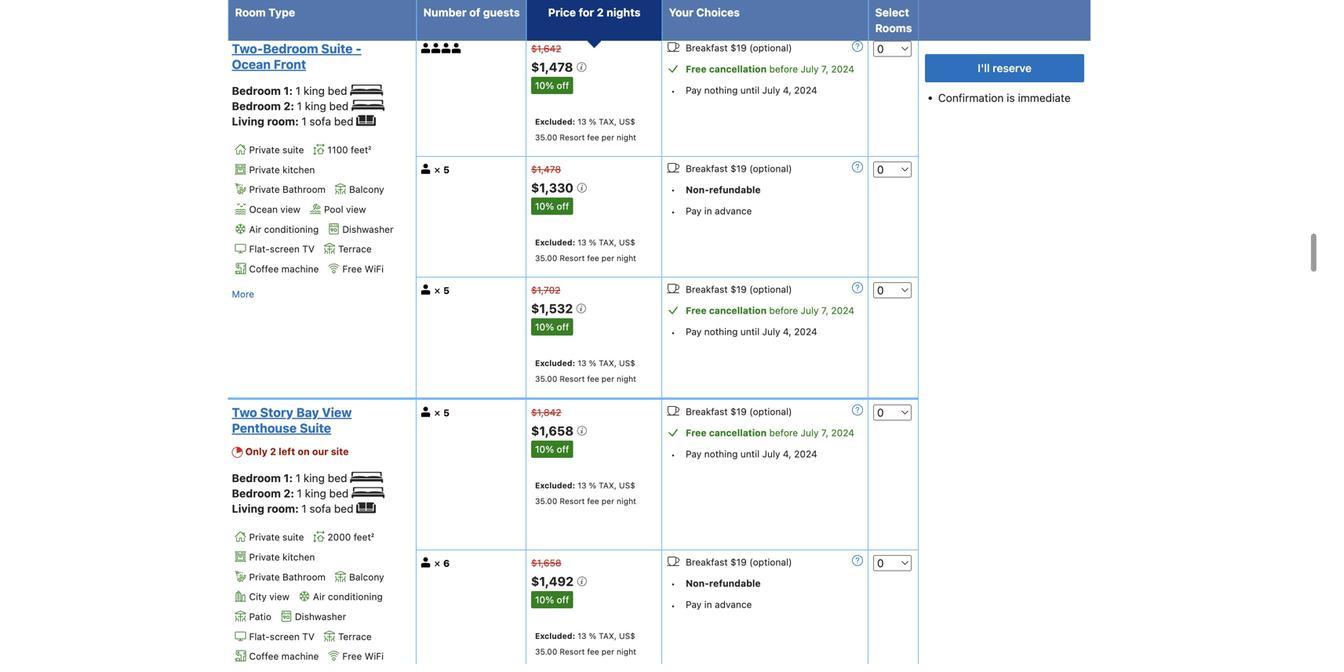 Task type: vqa. For each thing, say whether or not it's contained in the screenshot.
third before from the bottom
yes



Task type: locate. For each thing, give the bounding box(es) containing it.
4,
[[783, 85, 792, 96], [783, 326, 792, 337], [783, 449, 792, 460]]

bedroom 2: down front on the top left
[[232, 100, 297, 113]]

3 (optional) from the top
[[750, 284, 793, 295]]

1 vertical spatial 2
[[270, 446, 276, 458]]

3 excluded: from the top
[[535, 359, 576, 368]]

us$ for $1,492
[[619, 632, 636, 642]]

$19 for $1,532
[[731, 284, 747, 295]]

off down the $1,842
[[557, 444, 569, 455]]

view right pool
[[346, 204, 366, 215]]

view
[[322, 405, 352, 420]]

living
[[232, 115, 265, 128], [232, 503, 265, 516]]

two story bay view penthouse suite link
[[232, 405, 407, 436]]

1 vertical spatial bathroom
[[283, 572, 326, 583]]

5 private from the top
[[249, 552, 280, 563]]

suite down bay
[[300, 421, 331, 436]]

bed
[[328, 84, 347, 97], [329, 100, 349, 113], [334, 115, 354, 128], [328, 472, 347, 485], [329, 488, 349, 500], [334, 503, 354, 516]]

excluded: up $1,702
[[535, 238, 576, 247]]

breakfast for $1,492
[[686, 557, 728, 568]]

bathroom up ocean view
[[283, 184, 326, 195]]

off down $1,330
[[557, 201, 569, 212]]

2 vertical spatial 7,
[[822, 428, 829, 439]]

air conditioning down 2000 feet²
[[313, 592, 383, 603]]

dishwasher
[[343, 224, 394, 235], [295, 612, 346, 623]]

bedroom 1: down front on the top left
[[232, 84, 296, 97]]

screen
[[270, 244, 300, 255], [270, 632, 300, 643]]

(optional) for $1,330
[[750, 163, 793, 174]]

2000
[[328, 532, 351, 543]]

pay in advance for $1,492
[[686, 600, 752, 611]]

sofa for second couch image from the bottom
[[310, 115, 331, 128]]

2 living room: from the top
[[232, 503, 302, 516]]

living room: down only
[[232, 503, 302, 516]]

fee for $1,492
[[588, 648, 600, 657]]

0 vertical spatial sofa
[[310, 115, 331, 128]]

2 vertical spatial more details on meals and payment options image
[[853, 283, 864, 294]]

penthouse
[[232, 421, 297, 436]]

bathroom
[[283, 184, 326, 195], [283, 572, 326, 583]]

7, for $1,658
[[822, 428, 829, 439]]

1 coffee from the top
[[249, 264, 279, 275]]

5 $19 from the top
[[731, 557, 747, 568]]

pay for $1,492
[[686, 600, 702, 611]]

(optional) for $1,492
[[750, 557, 793, 568]]

2 advance from the top
[[715, 600, 752, 611]]

3 tax, from the top
[[599, 238, 617, 247]]

0 vertical spatial non-
[[686, 184, 710, 195]]

2 vertical spatial free cancellation before july 7, 2024
[[686, 428, 855, 439]]

2 private kitchen from the top
[[249, 552, 315, 563]]

2 free cancellation before july 7, 2024 from the top
[[686, 305, 855, 316]]

35.00
[[535, 10, 558, 19], [535, 133, 558, 142], [535, 253, 558, 263], [535, 374, 558, 384], [535, 497, 558, 506], [535, 648, 558, 657]]

10% off. you're getting a reduced rate because this property is offering a discount.. element for $1,532
[[531, 319, 573, 336]]

1 vertical spatial $1,478
[[531, 164, 561, 175]]

0 horizontal spatial conditioning
[[264, 224, 319, 235]]

suite left -
[[321, 41, 353, 56]]

10% off down $1,330
[[535, 201, 569, 212]]

2 13 from the top
[[578, 117, 587, 126]]

1 in from the top
[[705, 206, 713, 217]]

non-
[[686, 184, 710, 195], [686, 579, 710, 590]]

pay for $1,532
[[686, 326, 702, 337]]

coffee up more
[[249, 264, 279, 275]]

excluded: up $1,330
[[535, 117, 576, 126]]

0 vertical spatial 5
[[444, 164, 450, 175]]

1 excluded: from the top
[[535, 117, 576, 126]]

5 35.00 from the top
[[535, 497, 558, 506]]

0 vertical spatial before
[[770, 63, 799, 74]]

5 for $1,532
[[444, 285, 450, 296]]

0 vertical spatial $1,478
[[531, 60, 576, 75]]

1 vertical spatial kitchen
[[283, 552, 315, 563]]

2 screen from the top
[[270, 632, 300, 643]]

1 × 5 from the top
[[434, 164, 450, 175]]

flat- down patio
[[249, 632, 270, 643]]

in for $1,492
[[705, 600, 713, 611]]

35.00 for $1,330
[[535, 253, 558, 263]]

10% off. you're getting a reduced rate because this property is offering a discount.. element down the $1,842
[[531, 441, 573, 458]]

air right the city view
[[313, 592, 325, 603]]

coffee down patio
[[249, 652, 279, 663]]

until
[[741, 85, 760, 96], [741, 326, 760, 337], [741, 449, 760, 460]]

2 wifi from the top
[[365, 652, 384, 663]]

10% off. you're getting a reduced rate because this property is offering a discount.. element down $1,492
[[531, 592, 573, 609]]

10% down $1,330
[[535, 201, 554, 212]]

screen down ocean view
[[270, 244, 300, 255]]

night for $1,658
[[617, 497, 637, 506]]

flat-screen tv for air conditioning
[[249, 244, 315, 255]]

private kitchen for ocean
[[249, 164, 315, 175]]

private suite
[[249, 144, 304, 155], [249, 532, 304, 543]]

4 tax, from the top
[[599, 359, 617, 368]]

2 flat-screen tv from the top
[[249, 632, 315, 643]]

0 vertical spatial 1 sofa bed
[[302, 115, 357, 128]]

0 vertical spatial kitchen
[[283, 164, 315, 175]]

tax, for $1,658
[[599, 481, 617, 491]]

10% off. you're getting a reduced rate because this property is offering a discount.. element for $1,492
[[531, 592, 573, 609]]

view left pool
[[281, 204, 301, 215]]

suite left 1100
[[283, 144, 304, 155]]

0 vertical spatial advance
[[715, 206, 752, 217]]

dishwasher right patio
[[295, 612, 346, 623]]

1 vertical spatial living room:
[[232, 503, 302, 516]]

6 per from the top
[[602, 648, 615, 657]]

1 vertical spatial 5
[[444, 285, 450, 296]]

0 vertical spatial private bathroom
[[249, 184, 326, 195]]

4 fee from the top
[[588, 374, 600, 384]]

july
[[801, 63, 819, 74], [763, 85, 781, 96], [801, 305, 819, 316], [763, 326, 781, 337], [801, 428, 819, 439], [763, 449, 781, 460]]

coffee for air conditioning
[[249, 264, 279, 275]]

1 vertical spatial coffee machine
[[249, 652, 319, 663]]

i'll reserve button
[[926, 54, 1085, 82]]

sofa up 1100
[[310, 115, 331, 128]]

1 per from the top
[[602, 10, 615, 19]]

coffee machine
[[249, 264, 319, 275], [249, 652, 319, 663]]

2 pay from the top
[[686, 206, 702, 217]]

2
[[597, 6, 604, 19], [270, 446, 276, 458]]

fee for $1,658
[[588, 497, 600, 506]]

3 pay from the top
[[686, 326, 702, 337]]

pay
[[686, 85, 702, 96], [686, 206, 702, 217], [686, 326, 702, 337], [686, 449, 702, 460], [686, 600, 702, 611]]

refundable for $1,492
[[710, 579, 761, 590]]

sofa
[[310, 115, 331, 128], [310, 503, 331, 516]]

% for $1,492
[[589, 632, 597, 642]]

0 vertical spatial private suite
[[249, 144, 304, 155]]

2 more details on meals and payment options image from the top
[[853, 556, 864, 567]]

1 vertical spatial living
[[232, 503, 265, 516]]

1 non-refundable from the top
[[686, 184, 761, 195]]

1 vertical spatial room:
[[267, 503, 299, 516]]

private kitchen up ocean view
[[249, 164, 315, 175]]

× 5
[[434, 164, 450, 175], [434, 284, 450, 296], [434, 407, 450, 419]]

fee for $1,330
[[588, 253, 600, 263]]

1 refundable from the top
[[710, 184, 761, 195]]

air down ocean view
[[249, 224, 262, 235]]

suite left 2000
[[283, 532, 304, 543]]

0 vertical spatial 4,
[[783, 85, 792, 96]]

private suite up the city view
[[249, 532, 304, 543]]

tax,
[[599, 0, 617, 4], [599, 117, 617, 126], [599, 238, 617, 247], [599, 359, 617, 368], [599, 481, 617, 491], [599, 632, 617, 642]]

2 per from the top
[[602, 133, 615, 142]]

terrace
[[338, 244, 372, 255], [338, 632, 372, 643]]

3 pay nothing until july 4, 2024 from the top
[[686, 449, 818, 460]]

machine for air conditioning
[[282, 264, 319, 275]]

room: down left
[[267, 503, 299, 516]]

private bathroom for city view
[[249, 572, 326, 583]]

free cancellation before july 7, 2024
[[686, 63, 855, 74], [686, 305, 855, 316], [686, 428, 855, 439]]

1 balcony from the top
[[349, 184, 384, 195]]

0 vertical spatial free wifi
[[343, 264, 384, 275]]

$1,658 down the $1,842
[[531, 424, 577, 439]]

nothing
[[705, 85, 738, 96], [705, 326, 738, 337], [705, 449, 738, 460]]

bedroom 1: down only
[[232, 472, 296, 485]]

breakfast
[[686, 42, 728, 53], [686, 163, 728, 174], [686, 284, 728, 295], [686, 407, 728, 418], [686, 557, 728, 568]]

1 sofa bed up 2000
[[302, 503, 357, 516]]

living down only
[[232, 503, 265, 516]]

living room: down front on the top left
[[232, 115, 302, 128]]

bedroom 2: for 2nd couch image
[[232, 488, 297, 500]]

1 horizontal spatial conditioning
[[328, 592, 383, 603]]

0 vertical spatial suite
[[321, 41, 353, 56]]

× for $1,532
[[434, 284, 441, 296]]

wifi for pool view
[[365, 264, 384, 275]]

10% off. you're getting a reduced rate because this property is offering a discount.. element down $1,330
[[531, 198, 573, 215]]

screen for air conditioning
[[270, 244, 300, 255]]

flat- down ocean view
[[249, 244, 270, 255]]

13 % tax, us$ 35.00 resort fee per night for $1,532
[[535, 359, 637, 384]]

room type
[[235, 6, 295, 19]]

until for $1,478
[[741, 85, 760, 96]]

free wifi for pool view
[[343, 264, 384, 275]]

ocean down the two-
[[232, 57, 271, 72]]

0 vertical spatial coffee machine
[[249, 264, 319, 275]]

for
[[579, 6, 595, 19]]

0 vertical spatial feet²
[[351, 144, 372, 155]]

off down the $1,532
[[557, 322, 569, 333]]

$1,702
[[531, 285, 561, 296]]

living for second couch image from the bottom
[[232, 115, 265, 128]]

more details on meals and payment options image for pay in advance
[[853, 556, 864, 567]]

1 vertical spatial flat-screen tv
[[249, 632, 315, 643]]

0 vertical spatial ocean
[[232, 57, 271, 72]]

10% off. you're getting a reduced rate because this property is offering a discount.. element down the $1,532
[[531, 319, 573, 336]]

1 vertical spatial bedroom 1:
[[232, 472, 296, 485]]

1 vertical spatial before
[[770, 305, 799, 316]]

night for $1,478
[[617, 133, 637, 142]]

2 breakfast $19 (optional) from the top
[[686, 163, 793, 174]]

13 % tax, us$ 35.00 resort fee per night for $1,658
[[535, 481, 637, 506]]

6 tax, from the top
[[599, 632, 617, 642]]

screen down patio
[[270, 632, 300, 643]]

2 vertical spatial before
[[770, 428, 799, 439]]

air conditioning down ocean view
[[249, 224, 319, 235]]

flat-
[[249, 244, 270, 255], [249, 632, 270, 643]]

1 sofa from the top
[[310, 115, 331, 128]]

3 5 from the top
[[444, 408, 450, 419]]

ocean
[[232, 57, 271, 72], [249, 204, 278, 215]]

4 breakfast $19 (optional) from the top
[[686, 407, 793, 418]]

private suite up ocean view
[[249, 144, 304, 155]]

0 vertical spatial more details on meals and payment options image
[[853, 41, 864, 52]]

nothing for $1,658
[[705, 449, 738, 460]]

conditioning down ocean view
[[264, 224, 319, 235]]

off down $1,492
[[557, 595, 569, 606]]

1 10% off. you're getting a reduced rate because this property is offering a discount.. element from the top
[[531, 77, 573, 94]]

1 sofa bed
[[302, 115, 357, 128], [302, 503, 357, 516]]

machine down the city view
[[282, 652, 319, 663]]

(optional) for $1,532
[[750, 284, 793, 295]]

wifi
[[365, 264, 384, 275], [365, 652, 384, 663]]

4 13 % tax, us$ 35.00 resort fee per night from the top
[[535, 359, 637, 384]]

1 bedroom 2: from the top
[[232, 100, 297, 113]]

4 excluded: from the top
[[535, 481, 576, 491]]

0 vertical spatial nothing
[[705, 85, 738, 96]]

your choices
[[669, 6, 740, 19]]

2 % from the top
[[589, 117, 597, 126]]

0 vertical spatial cancellation
[[710, 63, 767, 74]]

2 in from the top
[[705, 600, 713, 611]]

1 until from the top
[[741, 85, 760, 96]]

1 vertical spatial until
[[741, 326, 760, 337]]

0 horizontal spatial air
[[249, 224, 262, 235]]

0 vertical spatial pay in advance
[[686, 206, 752, 217]]

off for $1,330
[[557, 201, 569, 212]]

0 vertical spatial more details on meals and payment options image
[[853, 405, 864, 416]]

0 vertical spatial air
[[249, 224, 262, 235]]

2 vertical spatial pay nothing until july 4, 2024
[[686, 449, 818, 460]]

•
[[671, 86, 676, 97], [671, 185, 676, 196], [671, 207, 676, 218], [671, 328, 676, 339], [671, 450, 676, 461], [671, 579, 676, 590], [671, 601, 676, 612]]

× 5 for $1,532
[[434, 284, 450, 296]]

bathroom for city view
[[283, 572, 326, 583]]

2 bathroom from the top
[[283, 572, 326, 583]]

night for $1,532
[[617, 374, 637, 384]]

coffee
[[249, 264, 279, 275], [249, 652, 279, 663]]

$1,658 up $1,492
[[531, 558, 562, 569]]

balcony down 2000 feet²
[[349, 572, 384, 583]]

1 vertical spatial non-refundable
[[686, 579, 761, 590]]

% for $1,478
[[589, 117, 597, 126]]

flat-screen tv for patio
[[249, 632, 315, 643]]

pay nothing until july 4, 2024 for $1,658
[[686, 449, 818, 460]]

1 sofa bed up 1100
[[302, 115, 357, 128]]

1 vertical spatial sofa
[[310, 503, 331, 516]]

advance
[[715, 206, 752, 217], [715, 600, 752, 611]]

2 10% off from the top
[[535, 201, 569, 212]]

2 vertical spatial 5
[[444, 408, 450, 419]]

$1,478 up $1,330
[[531, 164, 561, 175]]

5 us$ from the top
[[619, 481, 636, 491]]

2 vertical spatial nothing
[[705, 449, 738, 460]]

feet²
[[351, 144, 372, 155], [354, 532, 374, 543]]

4 off from the top
[[557, 444, 569, 455]]

1 vertical spatial couch image
[[357, 503, 376, 514]]

10% off down $1,492
[[535, 595, 569, 606]]

kitchen up ocean view
[[283, 164, 315, 175]]

free wifi
[[343, 264, 384, 275], [343, 652, 384, 663]]

non- for $1,492
[[686, 579, 710, 590]]

6 resort from the top
[[560, 648, 585, 657]]

suite inside two story bay view penthouse suite
[[300, 421, 331, 436]]

3 until from the top
[[741, 449, 760, 460]]

10% off. you're getting a reduced rate because this property is offering a discount.. element down "$1,642"
[[531, 77, 573, 94]]

excluded: for $1,478
[[535, 117, 576, 126]]

5 fee from the top
[[588, 497, 600, 506]]

5 off from the top
[[557, 595, 569, 606]]

free wifi for air conditioning
[[343, 652, 384, 663]]

6 night from the top
[[617, 648, 637, 657]]

1 vertical spatial free wifi
[[343, 652, 384, 663]]

1 vertical spatial more details on meals and payment options image
[[853, 556, 864, 567]]

0 vertical spatial coffee
[[249, 264, 279, 275]]

coffee for patio
[[249, 652, 279, 663]]

1 advance from the top
[[715, 206, 752, 217]]

occupancy image
[[421, 43, 432, 53], [432, 43, 442, 53], [442, 43, 452, 53], [452, 43, 462, 53], [421, 285, 432, 295], [421, 407, 432, 418], [421, 558, 432, 568]]

1 bedroom 1: from the top
[[232, 84, 296, 97]]

1 1 sofa bed from the top
[[302, 115, 357, 128]]

bedroom 1:
[[232, 84, 296, 97], [232, 472, 296, 485]]

conditioning down 2000 feet²
[[328, 592, 383, 603]]

10% off for $1,330
[[535, 201, 569, 212]]

3 free cancellation before july 7, 2024 from the top
[[686, 428, 855, 439]]

1 vertical spatial 4,
[[783, 326, 792, 337]]

guests
[[483, 6, 520, 19]]

flat- for air conditioning
[[249, 244, 270, 255]]

4 × from the top
[[434, 558, 441, 570]]

3 $19 from the top
[[731, 284, 747, 295]]

2 right for
[[597, 6, 604, 19]]

pay nothing until july 4, 2024
[[686, 85, 818, 96], [686, 326, 818, 337], [686, 449, 818, 460]]

coffee machine down patio
[[249, 652, 319, 663]]

dishwasher down the pool view
[[343, 224, 394, 235]]

$1,478 down "$1,642"
[[531, 60, 576, 75]]

room: down front on the top left
[[267, 115, 299, 128]]

2 free wifi from the top
[[343, 652, 384, 663]]

breakfast for $1,532
[[686, 284, 728, 295]]

0 vertical spatial screen
[[270, 244, 300, 255]]

breakfast for $1,330
[[686, 163, 728, 174]]

sofa up 2000
[[310, 503, 331, 516]]

0 vertical spatial living room:
[[232, 115, 302, 128]]

1 vertical spatial 1 sofa bed
[[302, 503, 357, 516]]

1 vertical spatial air
[[313, 592, 325, 603]]

2 pay in advance from the top
[[686, 600, 752, 611]]

air conditioning
[[249, 224, 319, 235], [313, 592, 383, 603]]

0 vertical spatial bedroom 2:
[[232, 100, 297, 113]]

4, for $1,478
[[783, 85, 792, 96]]

10% off down the $1,532
[[535, 322, 569, 333]]

coffee machine up more
[[249, 264, 319, 275]]

2 non-refundable from the top
[[686, 579, 761, 590]]

%
[[589, 0, 597, 4], [589, 117, 597, 126], [589, 238, 597, 247], [589, 359, 597, 368], [589, 481, 597, 491], [589, 632, 597, 642]]

refundable for $1,330
[[710, 184, 761, 195]]

private bathroom up ocean view
[[249, 184, 326, 195]]

2000 feet²
[[328, 532, 374, 543]]

site
[[331, 446, 349, 458]]

before
[[770, 63, 799, 74], [770, 305, 799, 316], [770, 428, 799, 439]]

0 vertical spatial in
[[705, 206, 713, 217]]

2 $1,478 from the top
[[531, 164, 561, 175]]

in
[[705, 206, 713, 217], [705, 600, 713, 611]]

1 horizontal spatial air
[[313, 592, 325, 603]]

coffee machine for air conditioning
[[249, 264, 319, 275]]

per for $1,492
[[602, 648, 615, 657]]

machine
[[282, 264, 319, 275], [282, 652, 319, 663]]

10% down the $1,842
[[535, 444, 554, 455]]

10% off down "$1,642"
[[535, 80, 569, 91]]

living room:
[[232, 115, 302, 128], [232, 503, 302, 516]]

0 vertical spatial couch image
[[357, 115, 376, 126]]

advance for $1,330
[[715, 206, 752, 217]]

10% down "$1,642"
[[535, 80, 554, 91]]

ocean inside the two-bedroom suite - ocean front
[[232, 57, 271, 72]]

10% off for $1,492
[[535, 595, 569, 606]]

feet² for 1100 feet²
[[351, 144, 372, 155]]

6 fee from the top
[[588, 648, 600, 657]]

ocean left pool
[[249, 204, 278, 215]]

conditioning
[[264, 224, 319, 235], [328, 592, 383, 603]]

pool view
[[324, 204, 366, 215]]

bedroom 2: down only
[[232, 488, 297, 500]]

2 1 sofa bed from the top
[[302, 503, 357, 516]]

2 private suite from the top
[[249, 532, 304, 543]]

flat-screen tv down ocean view
[[249, 244, 315, 255]]

4 $19 from the top
[[731, 407, 747, 418]]

10% down the $1,532
[[535, 322, 554, 333]]

2 excluded: from the top
[[535, 238, 576, 247]]

10% off
[[535, 80, 569, 91], [535, 201, 569, 212], [535, 322, 569, 333], [535, 444, 569, 455], [535, 595, 569, 606]]

1 vertical spatial $1,658
[[531, 558, 562, 569]]

10% off down the $1,842
[[535, 444, 569, 455]]

1 vertical spatial bedroom 2:
[[232, 488, 297, 500]]

0 vertical spatial wifi
[[365, 264, 384, 275]]

1 vertical spatial machine
[[282, 652, 319, 663]]

1 4, from the top
[[783, 85, 792, 96]]

private bathroom up the city view
[[249, 572, 326, 583]]

2 coffee from the top
[[249, 652, 279, 663]]

3 fee from the top
[[588, 253, 600, 263]]

0 vertical spatial bathroom
[[283, 184, 326, 195]]

% for $1,330
[[589, 238, 597, 247]]

1 × from the top
[[434, 164, 441, 175]]

fee for $1,532
[[588, 374, 600, 384]]

1 vertical spatial more details on meals and payment options image
[[853, 162, 864, 173]]

0 vertical spatial free cancellation before july 7, 2024
[[686, 63, 855, 74]]

1 vertical spatial flat-
[[249, 632, 270, 643]]

1 vertical spatial screen
[[270, 632, 300, 643]]

10% off. you're getting a reduced rate because this property is offering a discount.. element for $1,658
[[531, 441, 573, 458]]

feet² right 2000
[[354, 532, 374, 543]]

1 vertical spatial suite
[[300, 421, 331, 436]]

view right city
[[270, 592, 290, 603]]

only 2 left on our site
[[245, 446, 349, 458]]

2024
[[832, 63, 855, 74], [795, 85, 818, 96], [832, 305, 855, 316], [795, 326, 818, 337], [832, 428, 855, 439], [795, 449, 818, 460]]

2 vertical spatial until
[[741, 449, 760, 460]]

couch image up 1100 feet²
[[357, 115, 376, 126]]

6 13 % tax, us$ 35.00 resort fee per night from the top
[[535, 632, 637, 657]]

0 vertical spatial non-refundable
[[686, 184, 761, 195]]

0 vertical spatial 2
[[597, 6, 604, 19]]

1 off from the top
[[557, 80, 569, 91]]

feet² right 1100
[[351, 144, 372, 155]]

rooms
[[876, 22, 913, 35]]

1 vertical spatial free cancellation before july 7, 2024
[[686, 305, 855, 316]]

6 us$ from the top
[[619, 632, 636, 642]]

balcony
[[349, 184, 384, 195], [349, 572, 384, 583]]

free cancellation before july 7, 2024 for $1,658
[[686, 428, 855, 439]]

more details on meals and payment options image
[[853, 405, 864, 416], [853, 556, 864, 567]]

night for $1,492
[[617, 648, 637, 657]]

1 vertical spatial 7,
[[822, 305, 829, 316]]

us$
[[619, 0, 636, 4], [619, 117, 636, 126], [619, 238, 636, 247], [619, 359, 636, 368], [619, 481, 636, 491], [619, 632, 636, 642]]

10% off. you're getting a reduced rate because this property is offering a discount.. element
[[531, 77, 573, 94], [531, 198, 573, 215], [531, 319, 573, 336], [531, 441, 573, 458], [531, 592, 573, 609]]

0 vertical spatial 7,
[[822, 63, 829, 74]]

excluded: up the $1,842
[[535, 359, 576, 368]]

select
[[876, 6, 910, 19]]

off down "$1,642"
[[557, 80, 569, 91]]

5 breakfast from the top
[[686, 557, 728, 568]]

2 10% off. you're getting a reduced rate because this property is offering a discount.. element from the top
[[531, 198, 573, 215]]

1100
[[328, 144, 348, 155]]

2 vertical spatial × 5
[[434, 407, 450, 419]]

1 vertical spatial dishwasher
[[295, 612, 346, 623]]

bedroom 2:
[[232, 100, 297, 113], [232, 488, 297, 500]]

excluded: down $1,492
[[535, 632, 576, 642]]

2 vertical spatial cancellation
[[710, 428, 767, 439]]

1 flat-screen tv from the top
[[249, 244, 315, 255]]

1 vertical spatial suite
[[283, 532, 304, 543]]

13 % tax, us$ 35.00 resort fee per night
[[535, 0, 637, 19], [535, 117, 637, 142], [535, 238, 637, 263], [535, 359, 637, 384], [535, 481, 637, 506], [535, 632, 637, 657]]

1 vertical spatial pay nothing until july 4, 2024
[[686, 326, 818, 337]]

1 vertical spatial wifi
[[365, 652, 384, 663]]

living down the two-
[[232, 115, 265, 128]]

1 free cancellation before july 7, 2024 from the top
[[686, 63, 855, 74]]

10% for $1,478
[[535, 80, 554, 91]]

immediate
[[1019, 91, 1071, 104]]

3 10% from the top
[[535, 322, 554, 333]]

per for $1,658
[[602, 497, 615, 506]]

couch image
[[357, 115, 376, 126], [357, 503, 376, 514]]

$1,478
[[531, 60, 576, 75], [531, 164, 561, 175]]

night
[[617, 10, 637, 19], [617, 133, 637, 142], [617, 253, 637, 263], [617, 374, 637, 384], [617, 497, 637, 506], [617, 648, 637, 657]]

non-refundable
[[686, 184, 761, 195], [686, 579, 761, 590]]

2 fee from the top
[[588, 133, 600, 142]]

1 vertical spatial refundable
[[710, 579, 761, 590]]

excluded: down the $1,842
[[535, 481, 576, 491]]

balcony up the pool view
[[349, 184, 384, 195]]

1 vertical spatial × 5
[[434, 284, 450, 296]]

view for ocean view
[[281, 204, 301, 215]]

2 night from the top
[[617, 133, 637, 142]]

1 vertical spatial coffee
[[249, 652, 279, 663]]

2 left left
[[270, 446, 276, 458]]

0 vertical spatial $1,658
[[531, 424, 577, 439]]

1 vertical spatial pay in advance
[[686, 600, 752, 611]]

pay for $1,330
[[686, 206, 702, 217]]

off
[[557, 80, 569, 91], [557, 201, 569, 212], [557, 322, 569, 333], [557, 444, 569, 455], [557, 595, 569, 606]]

us$ for $1,532
[[619, 359, 636, 368]]

sofa for 2nd couch image
[[310, 503, 331, 516]]

4 35.00 from the top
[[535, 374, 558, 384]]

more details on meals and payment options image
[[853, 41, 864, 52], [853, 162, 864, 173], [853, 283, 864, 294]]

pay in advance
[[686, 206, 752, 217], [686, 600, 752, 611]]

10% down $1,492
[[535, 595, 554, 606]]

$19
[[731, 42, 747, 53], [731, 163, 747, 174], [731, 284, 747, 295], [731, 407, 747, 418], [731, 557, 747, 568]]

air
[[249, 224, 262, 235], [313, 592, 325, 603]]

1
[[296, 84, 301, 97], [297, 100, 302, 113], [302, 115, 307, 128], [296, 472, 301, 485], [297, 488, 302, 500], [302, 503, 307, 516]]

0 vertical spatial terrace
[[338, 244, 372, 255]]

more link
[[232, 287, 254, 302]]

0 vertical spatial refundable
[[710, 184, 761, 195]]

4 10% from the top
[[535, 444, 554, 455]]

1 vertical spatial non-
[[686, 579, 710, 590]]

13 for $1,532
[[578, 359, 587, 368]]

1 vertical spatial terrace
[[338, 632, 372, 643]]

13 % tax, us$ 35.00 resort fee per night for $1,492
[[535, 632, 637, 657]]

flat-screen tv down patio
[[249, 632, 315, 643]]

1 vertical spatial private suite
[[249, 532, 304, 543]]

resort for $1,658
[[560, 497, 585, 506]]

private kitchen up the city view
[[249, 552, 315, 563]]

0 vertical spatial × 5
[[434, 164, 450, 175]]

10% off. you're getting a reduced rate because this property is offering a discount.. element for $1,330
[[531, 198, 573, 215]]

couch image up 2000 feet²
[[357, 503, 376, 514]]

10% for $1,658
[[535, 444, 554, 455]]

breakfast $19 (optional)
[[686, 42, 793, 53], [686, 163, 793, 174], [686, 284, 793, 295], [686, 407, 793, 418], [686, 557, 793, 568]]

5 tax, from the top
[[599, 481, 617, 491]]

0 vertical spatial living
[[232, 115, 265, 128]]

machine down ocean view
[[282, 264, 319, 275]]

1 vertical spatial tv
[[302, 632, 315, 643]]

4 10% off. you're getting a reduced rate because this property is offering a discount.. element from the top
[[531, 441, 573, 458]]

bathroom up the city view
[[283, 572, 326, 583]]

story
[[260, 405, 294, 420]]

3 before from the top
[[770, 428, 799, 439]]

2 vertical spatial 4,
[[783, 449, 792, 460]]

kitchen up the city view
[[283, 552, 315, 563]]

room:
[[267, 115, 299, 128], [267, 503, 299, 516]]

0 vertical spatial dishwasher
[[343, 224, 394, 235]]



Task type: describe. For each thing, give the bounding box(es) containing it.
breakfast $19 (optional) for $1,330
[[686, 163, 793, 174]]

0 horizontal spatial 2
[[270, 446, 276, 458]]

2 7, from the top
[[822, 305, 829, 316]]

type
[[269, 6, 295, 19]]

1 couch image from the top
[[357, 115, 376, 126]]

choices
[[697, 6, 740, 19]]

2 bedroom 1: from the top
[[232, 472, 296, 485]]

2 cancellation from the top
[[710, 305, 767, 316]]

price
[[549, 6, 576, 19]]

2 • from the top
[[671, 185, 676, 196]]

more
[[232, 289, 254, 300]]

before for $1,658
[[770, 428, 799, 439]]

two-bedroom suite - ocean front
[[232, 41, 362, 72]]

bathroom for ocean view
[[283, 184, 326, 195]]

cancellation for $1,658
[[710, 428, 767, 439]]

non- for $1,330
[[686, 184, 710, 195]]

$1,842
[[531, 407, 562, 418]]

2 4, from the top
[[783, 326, 792, 337]]

private bathroom for ocean view
[[249, 184, 326, 195]]

number
[[423, 6, 467, 19]]

3 • from the top
[[671, 207, 676, 218]]

2 private from the top
[[249, 164, 280, 175]]

1 night from the top
[[617, 10, 637, 19]]

13 for $1,478
[[578, 117, 587, 126]]

1 % from the top
[[589, 0, 597, 4]]

1 $19 from the top
[[731, 42, 747, 53]]

suite for 1100
[[283, 144, 304, 155]]

1 pay from the top
[[686, 85, 702, 96]]

nights
[[607, 6, 641, 19]]

bedroom 2: for second couch image from the bottom
[[232, 100, 297, 113]]

coffee machine for patio
[[249, 652, 319, 663]]

4 private from the top
[[249, 532, 280, 543]]

resort for $1,532
[[560, 374, 585, 384]]

3 × from the top
[[434, 407, 441, 419]]

1 13 from the top
[[578, 0, 587, 4]]

4, for $1,658
[[783, 449, 792, 460]]

city view
[[249, 592, 290, 603]]

excluded: for $1,532
[[535, 359, 576, 368]]

3 × 5 from the top
[[434, 407, 450, 419]]

7, for $1,478
[[822, 63, 829, 74]]

pay nothing until july 4, 2024 for $1,478
[[686, 85, 818, 96]]

select rooms
[[876, 6, 913, 35]]

2 couch image from the top
[[357, 503, 376, 514]]

$1,532
[[531, 302, 576, 316]]

% for $1,532
[[589, 359, 597, 368]]

1 us$ from the top
[[619, 0, 636, 4]]

$19 for $1,492
[[731, 557, 747, 568]]

× for $1,330
[[434, 164, 441, 175]]

balcony for pool view
[[349, 184, 384, 195]]

confirmation is immediate
[[939, 91, 1071, 104]]

off for $1,478
[[557, 80, 569, 91]]

suite for 2000
[[283, 532, 304, 543]]

13 % tax, us$ 35.00 resort fee per night for $1,478
[[535, 117, 637, 142]]

free cancellation before july 7, 2024 for $1,478
[[686, 63, 855, 74]]

per for $1,532
[[602, 374, 615, 384]]

13 % tax, us$ 35.00 resort fee per night for $1,330
[[535, 238, 637, 263]]

price for 2 nights
[[549, 6, 641, 19]]

1 13 % tax, us$ 35.00 resort fee per night from the top
[[535, 0, 637, 19]]

× 6
[[434, 558, 450, 570]]

i'll reserve
[[978, 62, 1032, 75]]

before for $1,478
[[770, 63, 799, 74]]

6
[[444, 559, 450, 570]]

4 breakfast from the top
[[686, 407, 728, 418]]

us$ for $1,658
[[619, 481, 636, 491]]

1 breakfast $19 (optional) from the top
[[686, 42, 793, 53]]

breakfast $19 (optional) for $1,492
[[686, 557, 793, 568]]

dishwasher for view
[[343, 224, 394, 235]]

excluded: for $1,658
[[535, 481, 576, 491]]

2 $1,658 from the top
[[531, 558, 562, 569]]

off for $1,492
[[557, 595, 569, 606]]

front
[[274, 57, 306, 72]]

flat- for patio
[[249, 632, 270, 643]]

living for 2nd couch image
[[232, 503, 265, 516]]

1 35.00 from the top
[[535, 10, 558, 19]]

two
[[232, 405, 257, 420]]

bedroom
[[263, 41, 318, 56]]

two-
[[232, 41, 263, 56]]

1 breakfast from the top
[[686, 42, 728, 53]]

3 private from the top
[[249, 184, 280, 195]]

13 for $1,658
[[578, 481, 587, 491]]

occupancy image
[[421, 164, 432, 174]]

room
[[235, 6, 266, 19]]

6 • from the top
[[671, 579, 676, 590]]

10% off for $1,658
[[535, 444, 569, 455]]

2 until from the top
[[741, 326, 760, 337]]

5 • from the top
[[671, 450, 676, 461]]

$1,492
[[531, 575, 577, 590]]

1 tax, from the top
[[599, 0, 617, 4]]

2 room: from the top
[[267, 503, 299, 516]]

35.00 for $1,658
[[535, 497, 558, 506]]

1 living room: from the top
[[232, 115, 302, 128]]

1 room: from the top
[[267, 115, 299, 128]]

6 private from the top
[[249, 572, 280, 583]]

-
[[356, 41, 362, 56]]

confirmation
[[939, 91, 1004, 104]]

only
[[245, 446, 268, 458]]

7 • from the top
[[671, 601, 676, 612]]

feet² for 2000 feet²
[[354, 532, 374, 543]]

tv for patio
[[302, 632, 315, 643]]

excluded: for $1,492
[[535, 632, 576, 642]]

screen for patio
[[270, 632, 300, 643]]

1 resort from the top
[[560, 10, 585, 19]]

1 (optional) from the top
[[750, 42, 793, 53]]

terrace for view
[[338, 244, 372, 255]]

number of guests
[[423, 6, 520, 19]]

us$ for $1,330
[[619, 238, 636, 247]]

left
[[279, 446, 295, 458]]

off for $1,658
[[557, 444, 569, 455]]

resort for $1,492
[[560, 648, 585, 657]]

kitchen for 1100 feet²
[[283, 164, 315, 175]]

10% for $1,532
[[535, 322, 554, 333]]

excluded: for $1,330
[[535, 238, 576, 247]]

our
[[312, 446, 329, 458]]

resort for $1,330
[[560, 253, 585, 263]]

tv for air conditioning
[[302, 244, 315, 255]]

1 • from the top
[[671, 86, 676, 97]]

until for $1,658
[[741, 449, 760, 460]]

1 $1,478 from the top
[[531, 60, 576, 75]]

$19 for $1,330
[[731, 163, 747, 174]]

0 vertical spatial conditioning
[[264, 224, 319, 235]]

$1,330
[[531, 181, 577, 195]]

35.00 for $1,532
[[535, 374, 558, 384]]

suite inside the two-bedroom suite - ocean front
[[321, 41, 353, 56]]

city
[[249, 592, 267, 603]]

pool
[[324, 204, 344, 215]]

10% for $1,330
[[535, 201, 554, 212]]

2 pay nothing until july 4, 2024 from the top
[[686, 326, 818, 337]]

4 pay from the top
[[686, 449, 702, 460]]

of
[[470, 6, 481, 19]]

on
[[298, 446, 310, 458]]

more details on meals and payment options image for pay nothing until july 4, 2024
[[853, 405, 864, 416]]

35.00 for $1,478
[[535, 133, 558, 142]]

your
[[669, 6, 694, 19]]

1 private from the top
[[249, 144, 280, 155]]

two story bay view penthouse suite
[[232, 405, 352, 436]]

1 fee from the top
[[588, 10, 600, 19]]

us$ for $1,478
[[619, 117, 636, 126]]

tax, for $1,532
[[599, 359, 617, 368]]

private kitchen for city
[[249, 552, 315, 563]]

per for $1,478
[[602, 133, 615, 142]]

1 more details on meals and payment options image from the top
[[853, 41, 864, 52]]

private suite for 2000 feet²
[[249, 532, 304, 543]]

0 vertical spatial air conditioning
[[249, 224, 319, 235]]

tax, for $1,478
[[599, 117, 617, 126]]

4 (optional) from the top
[[750, 407, 793, 418]]

1 vertical spatial air conditioning
[[313, 592, 383, 603]]

2 before from the top
[[770, 305, 799, 316]]

1 $1,658 from the top
[[531, 424, 577, 439]]

4 • from the top
[[671, 328, 676, 339]]

1100 feet²
[[328, 144, 372, 155]]

patio
[[249, 612, 272, 623]]

fee for $1,478
[[588, 133, 600, 142]]

non-refundable for $1,492
[[686, 579, 761, 590]]

two-bedroom suite - ocean front link
[[232, 41, 407, 72]]

view for pool view
[[346, 204, 366, 215]]

2 nothing from the top
[[705, 326, 738, 337]]

ocean view
[[249, 204, 301, 215]]

$1,642
[[531, 43, 562, 54]]

bay
[[297, 405, 319, 420]]

1 vertical spatial ocean
[[249, 204, 278, 215]]

per for $1,330
[[602, 253, 615, 263]]

is
[[1007, 91, 1016, 104]]

more details on meals and payment options image for $1,330
[[853, 162, 864, 173]]



